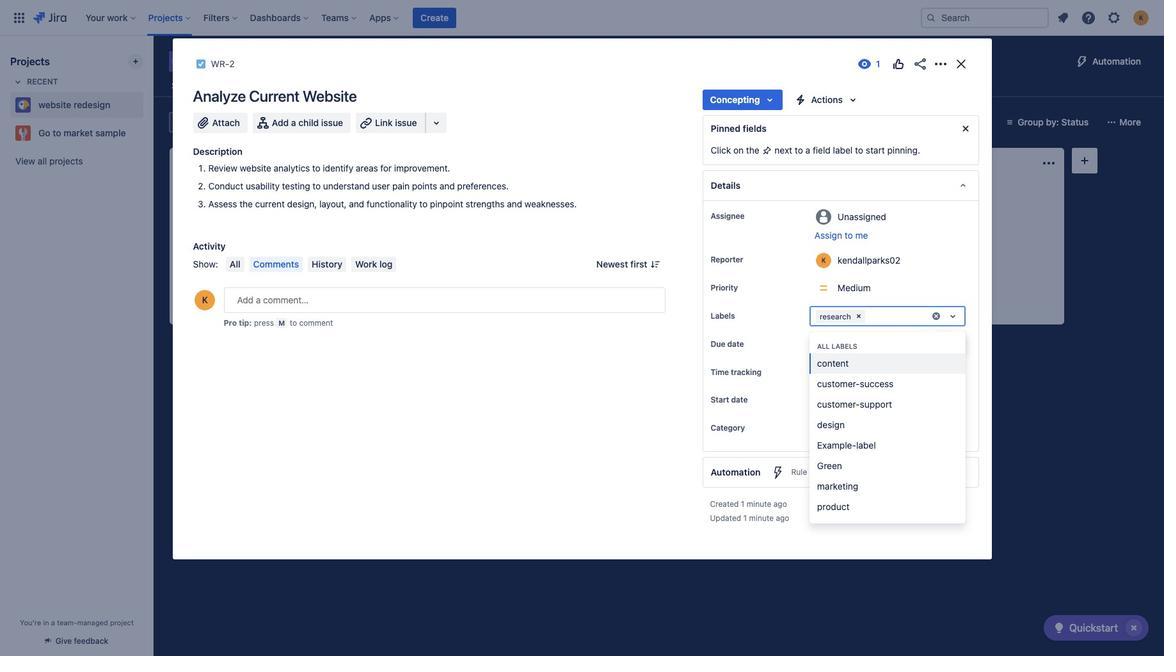Task type: vqa. For each thing, say whether or not it's contained in the screenshot.
the topmost 2
yes



Task type: describe. For each thing, give the bounding box(es) containing it.
created 1 minute ago updated 1 minute ago
[[710, 499, 789, 523]]

rule executions
[[791, 467, 848, 477]]

0 vertical spatial the
[[746, 145, 760, 156]]

go to market sample link
[[10, 120, 138, 146]]

labels
[[711, 311, 735, 321]]

create inside primary element
[[421, 12, 449, 23]]

product
[[817, 501, 850, 512]]

tracking
[[731, 367, 762, 377]]

market
[[64, 127, 93, 138]]

pro tip: press m to comment
[[224, 318, 333, 328]]

time
[[711, 367, 729, 377]]

activity
[[193, 241, 226, 252]]

comments
[[253, 259, 299, 269]]

project settings
[[778, 80, 845, 91]]

time tracking pin to top. only you can see pinned fields. image
[[764, 367, 774, 378]]

history button
[[308, 257, 346, 272]]

1 vertical spatial label
[[856, 439, 876, 450]]

add a child issue
[[272, 117, 343, 128]]

Labels text field
[[868, 310, 870, 323]]

due date
[[711, 339, 744, 349]]

analyze current website inside dialog
[[193, 87, 357, 105]]

actions image
[[933, 56, 948, 72]]

all
[[38, 156, 47, 166]]

primary element
[[8, 0, 911, 36]]

date for start date
[[731, 395, 748, 405]]

usability
[[246, 180, 280, 191]]

improvement.
[[394, 163, 450, 173]]

to
[[189, 159, 199, 167]]

green
[[817, 460, 842, 471]]

start
[[711, 395, 729, 405]]

quickstart
[[1069, 622, 1118, 634]]

example-
[[817, 439, 856, 450]]

create button inside primary element
[[413, 7, 456, 28]]

concepting for concepting
[[710, 94, 760, 105]]

next to a field label to start pinning.
[[772, 145, 920, 156]]

issue inside button
[[395, 117, 417, 128]]

understand
[[323, 180, 370, 191]]

date for due date
[[727, 339, 744, 349]]

concepting 2
[[369, 157, 428, 168]]

due date pin to top. only you can see pinned fields. image
[[747, 339, 757, 349]]

vote options: no one has voted for this issue yet. image
[[891, 56, 906, 72]]

me
[[855, 230, 868, 241]]

start date
[[711, 395, 748, 405]]

conduct
[[208, 180, 243, 191]]

to right testing at the top of the page
[[313, 180, 321, 191]]

issue inside 'button'
[[321, 117, 343, 128]]

to left identify on the top of page
[[312, 163, 320, 173]]

define goals
[[361, 191, 411, 202]]

labels
[[832, 342, 857, 350]]

collapse recent projects image
[[10, 74, 26, 90]]

created
[[710, 499, 739, 509]]

child
[[298, 117, 319, 128]]

clear image
[[854, 311, 864, 321]]

executions
[[809, 467, 848, 477]]

to down points
[[419, 198, 428, 209]]

automation element
[[702, 457, 979, 488]]

give feedback
[[56, 636, 108, 646]]

1 horizontal spatial analyze current website
[[361, 250, 463, 261]]

automation image
[[1075, 54, 1090, 69]]

link issue button
[[356, 113, 426, 133]]

feedback
[[74, 636, 108, 646]]

all for all
[[230, 259, 240, 269]]

define
[[361, 191, 387, 202]]

testing
[[730, 159, 762, 167]]

you're
[[20, 618, 41, 627]]

link web pages and more image
[[429, 115, 444, 131]]

managed
[[77, 618, 108, 627]]

wr-2 link
[[211, 56, 235, 72]]

view all projects
[[15, 156, 83, 166]]

1 horizontal spatial and
[[440, 180, 455, 191]]

0 vertical spatial ago
[[774, 499, 787, 509]]

add a child issue button
[[253, 113, 351, 133]]

all labels
[[817, 342, 857, 350]]

automation button
[[1069, 51, 1149, 72]]

1 horizontal spatial website
[[430, 250, 463, 261]]

search image
[[926, 12, 936, 23]]

add
[[272, 117, 289, 128]]

tip:
[[239, 318, 252, 328]]

view all projects link
[[10, 150, 143, 173]]

open image
[[945, 308, 960, 324]]

settings
[[810, 80, 845, 91]]

marketing
[[817, 480, 858, 491]]

summary link
[[169, 74, 214, 97]]

layout,
[[319, 198, 347, 209]]

0 vertical spatial 1
[[741, 499, 745, 509]]

analytics
[[274, 163, 310, 173]]

add people image
[[329, 115, 344, 130]]

website inside dialog
[[240, 163, 271, 173]]

projects
[[49, 156, 83, 166]]

you're in a team-managed project
[[20, 618, 134, 627]]

Search board text field
[[170, 113, 268, 131]]

example-label
[[817, 439, 876, 450]]

medium
[[838, 282, 871, 293]]

actions button
[[788, 90, 866, 110]]

unassigned
[[838, 211, 886, 222]]

project settings link
[[775, 74, 847, 97]]

Search field
[[921, 7, 1049, 28]]

0 horizontal spatial and
[[349, 198, 364, 209]]

recent
[[27, 77, 58, 86]]

strengths
[[466, 198, 505, 209]]

tab list containing board
[[161, 74, 855, 97]]

testing
[[282, 180, 310, 191]]

customer- for success
[[817, 378, 860, 389]]

work log
[[355, 259, 393, 269]]

1 vertical spatial ago
[[776, 514, 789, 523]]

0 vertical spatial website
[[195, 52, 248, 70]]

assess the current design, layout, and functionality to pinpoint strengths and weaknesses.
[[208, 198, 577, 209]]

work
[[355, 259, 377, 269]]

none for due date
[[815, 339, 837, 349]]

priority pin to top. only you can see pinned fields. image
[[741, 283, 751, 293]]



Task type: locate. For each thing, give the bounding box(es) containing it.
1 vertical spatial the
[[240, 198, 253, 209]]

go to market sample
[[38, 127, 126, 138]]

minute right created at the bottom of page
[[747, 499, 771, 509]]

summary
[[172, 80, 212, 91]]

the right assess
[[240, 198, 253, 209]]

history
[[312, 259, 342, 269]]

a for you're in a team-managed project
[[51, 618, 55, 627]]

2 horizontal spatial and
[[507, 198, 522, 209]]

pinpoint
[[430, 198, 463, 209]]

concepting inside dropdown button
[[710, 94, 760, 105]]

identify
[[323, 163, 353, 173]]

jira image
[[33, 10, 66, 25], [33, 10, 66, 25]]

priority
[[711, 283, 738, 292]]

0 horizontal spatial label
[[833, 145, 853, 156]]

reporter pin to top. only you can see pinned fields. image
[[746, 255, 756, 265]]

0 horizontal spatial 2
[[229, 58, 235, 69]]

3 0 from the left
[[947, 157, 952, 168]]

0 vertical spatial website redesign
[[195, 52, 310, 70]]

concepting button
[[702, 90, 783, 110]]

2 issue from the left
[[395, 117, 417, 128]]

details element
[[702, 170, 979, 201]]

fields
[[743, 123, 767, 134]]

2 vertical spatial a
[[51, 618, 55, 627]]

to right next
[[795, 145, 803, 156]]

menu bar inside analyze current website dialog
[[223, 257, 399, 272]]

analyze current website up "add a comment…" field
[[361, 250, 463, 261]]

more information about this user image
[[816, 253, 831, 268]]

0 vertical spatial none
[[815, 339, 837, 349]]

automation inside analyze current website dialog
[[711, 467, 761, 478]]

1 horizontal spatial current
[[396, 250, 427, 261]]

1 issue from the left
[[321, 117, 343, 128]]

a
[[291, 117, 296, 128], [806, 145, 810, 156], [51, 618, 55, 627]]

0 horizontal spatial issue
[[321, 117, 343, 128]]

no time logged
[[815, 369, 878, 380]]

weaknesses.
[[525, 198, 577, 209]]

all inside button
[[230, 259, 240, 269]]

ago left "product"
[[774, 499, 787, 509]]

calendar link
[[296, 74, 339, 97]]

automation right automation image
[[1093, 56, 1141, 67]]

1 horizontal spatial analyze
[[361, 250, 393, 261]]

show:
[[193, 259, 218, 269]]

2 0 from the left
[[767, 157, 773, 168]]

click
[[711, 145, 731, 156]]

and
[[440, 180, 455, 191], [349, 198, 364, 209], [507, 198, 522, 209]]

0 horizontal spatial 0
[[217, 157, 222, 168]]

1 vertical spatial redesign
[[74, 99, 110, 110]]

field
[[813, 145, 831, 156]]

0 vertical spatial a
[[291, 117, 296, 128]]

1 vertical spatial concepting
[[369, 159, 418, 167]]

assign to me button
[[815, 229, 965, 242]]

all
[[230, 259, 240, 269], [817, 342, 830, 350]]

menu bar
[[223, 257, 399, 272]]

current inside dialog
[[249, 87, 300, 105]]

to inside button
[[845, 230, 853, 241]]

0 vertical spatial analyze current website
[[193, 87, 357, 105]]

all up content
[[817, 342, 830, 350]]

date left due date pin to top. only you can see pinned fields. 'icon'
[[727, 339, 744, 349]]

2 horizontal spatial a
[[806, 145, 810, 156]]

0 vertical spatial concepting
[[710, 94, 760, 105]]

1 right created at the bottom of page
[[741, 499, 745, 509]]

0 vertical spatial customer-
[[817, 378, 860, 389]]

1 horizontal spatial automation
[[1093, 56, 1141, 67]]

minute right updated
[[749, 514, 774, 523]]

support
[[860, 398, 892, 409]]

none up the design
[[815, 394, 837, 405]]

create column image
[[1077, 153, 1093, 168]]

1 vertical spatial 2
[[423, 157, 428, 168]]

analyze current website dialog
[[172, 38, 992, 563]]

0 right "launch"
[[947, 157, 952, 168]]

0 horizontal spatial analyze
[[193, 87, 246, 105]]

website up "add people" icon at the left top
[[303, 87, 357, 105]]

1 horizontal spatial concepting
[[710, 94, 760, 105]]

1 0 from the left
[[217, 157, 222, 168]]

1 vertical spatial a
[[806, 145, 810, 156]]

1 horizontal spatial label
[[856, 439, 876, 450]]

create button
[[413, 7, 456, 28], [173, 184, 339, 204], [534, 184, 700, 204], [714, 184, 881, 204], [353, 301, 520, 322]]

first
[[630, 259, 647, 269]]

analyze up search board text box
[[193, 87, 246, 105]]

customer-support
[[817, 398, 892, 409]]

pain
[[392, 180, 410, 191]]

time tracking
[[711, 367, 762, 377]]

give feedback button
[[38, 630, 116, 652]]

updated
[[710, 514, 741, 523]]

1 horizontal spatial redesign
[[251, 52, 310, 70]]

0 vertical spatial automation
[[1093, 56, 1141, 67]]

1 horizontal spatial issue
[[395, 117, 417, 128]]

for
[[380, 163, 392, 173]]

to right go
[[53, 127, 61, 138]]

2 for wr-2
[[229, 58, 235, 69]]

1 vertical spatial website
[[430, 250, 463, 261]]

testing 0
[[730, 157, 773, 168]]

automation up created at the bottom of page
[[711, 467, 761, 478]]

assess
[[208, 198, 237, 209]]

a right the add
[[291, 117, 296, 128]]

research
[[820, 311, 851, 321]]

design
[[817, 419, 845, 430]]

0 for testing 0
[[767, 157, 773, 168]]

date right start on the right bottom
[[731, 395, 748, 405]]

2 inside the wr-2 link
[[229, 58, 235, 69]]

all for all labels
[[817, 342, 830, 350]]

customer-success
[[817, 378, 894, 389]]

0 for launch 0
[[947, 157, 952, 168]]

current
[[249, 87, 300, 105], [396, 250, 427, 261]]

1 vertical spatial website
[[38, 99, 71, 110]]

0 vertical spatial analyze
[[193, 87, 246, 105]]

1 horizontal spatial 0
[[767, 157, 773, 168]]

1 vertical spatial 1
[[743, 514, 747, 523]]

concepting inside concepting 2
[[369, 159, 418, 167]]

concepting up pain
[[369, 159, 418, 167]]

none up content
[[815, 339, 837, 349]]

2 customer- from the top
[[817, 398, 860, 409]]

tab list
[[161, 74, 855, 97]]

give
[[56, 636, 72, 646]]

1 right updated
[[743, 514, 747, 523]]

0 vertical spatial label
[[833, 145, 853, 156]]

1 vertical spatial date
[[731, 395, 748, 405]]

1 vertical spatial current
[[396, 250, 427, 261]]

task image
[[196, 59, 206, 69]]

start
[[866, 145, 885, 156]]

team-
[[57, 618, 77, 627]]

1 vertical spatial website redesign
[[38, 99, 110, 110]]

to left start
[[855, 145, 863, 156]]

1 none from the top
[[815, 339, 837, 349]]

on
[[733, 145, 744, 156]]

a left field
[[806, 145, 810, 156]]

0 horizontal spatial the
[[240, 198, 253, 209]]

customer- for support
[[817, 398, 860, 409]]

all right the show:
[[230, 259, 240, 269]]

redesign up go to market sample
[[74, 99, 110, 110]]

date
[[727, 339, 744, 349], [731, 395, 748, 405]]

board
[[227, 80, 252, 91]]

2 for concepting 2
[[423, 157, 428, 168]]

none up example-
[[815, 423, 837, 434]]

assignee
[[711, 211, 745, 221]]

wr-2
[[211, 58, 235, 69]]

2 none from the top
[[815, 394, 837, 405]]

analyze current website up the add
[[193, 87, 357, 105]]

check image
[[1051, 620, 1067, 636]]

none for start date
[[815, 394, 837, 405]]

concepting for concepting 2
[[369, 159, 418, 167]]

and right strengths
[[507, 198, 522, 209]]

0 vertical spatial current
[[249, 87, 300, 105]]

0 horizontal spatial website redesign
[[38, 99, 110, 110]]

1 customer- from the top
[[817, 378, 860, 389]]

kendallparks02
[[838, 254, 901, 265]]

all button
[[226, 257, 244, 272]]

to left me
[[845, 230, 853, 241]]

pinned fields
[[711, 123, 767, 134]]

design,
[[287, 198, 317, 209]]

website redesign up market
[[38, 99, 110, 110]]

a inside 'button'
[[291, 117, 296, 128]]

2 up board
[[229, 58, 235, 69]]

0 horizontal spatial automation
[[711, 467, 761, 478]]

1 vertical spatial automation
[[711, 467, 761, 478]]

create banner
[[0, 0, 1164, 36]]

view
[[15, 156, 35, 166]]

1 horizontal spatial all
[[817, 342, 830, 350]]

sales
[[817, 521, 838, 532]]

comment
[[299, 318, 333, 328]]

1 vertical spatial analyze
[[361, 250, 393, 261]]

close image
[[953, 56, 969, 72]]

the up testing 0 on the right
[[746, 145, 760, 156]]

work log button
[[351, 257, 396, 272]]

3 none from the top
[[815, 423, 837, 434]]

assign to me
[[815, 230, 868, 241]]

0 horizontal spatial all
[[230, 259, 240, 269]]

1 horizontal spatial website redesign
[[195, 52, 310, 70]]

no
[[815, 369, 826, 380]]

website inside dialog
[[303, 87, 357, 105]]

label up automation element
[[856, 439, 876, 450]]

0 horizontal spatial concepting
[[369, 159, 418, 167]]

automation inside button
[[1093, 56, 1141, 67]]

clear image
[[931, 311, 941, 321]]

analyze
[[193, 87, 246, 105], [361, 250, 393, 261]]

user
[[372, 180, 390, 191]]

attach
[[212, 117, 240, 128]]

website
[[303, 87, 357, 105], [430, 250, 463, 261]]

to right m
[[290, 318, 297, 328]]

label right field
[[833, 145, 853, 156]]

menu bar containing all
[[223, 257, 399, 272]]

ago left sales on the right bottom
[[776, 514, 789, 523]]

0 down description
[[217, 157, 222, 168]]

a right the in
[[51, 618, 55, 627]]

actions
[[811, 94, 843, 105]]

redesign right copy link to issue image
[[251, 52, 310, 70]]

1 vertical spatial minute
[[749, 514, 774, 523]]

dismiss quickstart image
[[1124, 618, 1144, 638]]

0 vertical spatial redesign
[[251, 52, 310, 70]]

0 horizontal spatial a
[[51, 618, 55, 627]]

issue
[[321, 117, 343, 128], [395, 117, 417, 128]]

customer- down content
[[817, 378, 860, 389]]

2
[[229, 58, 235, 69], [423, 157, 428, 168]]

1 horizontal spatial the
[[746, 145, 760, 156]]

0 horizontal spatial analyze current website
[[193, 87, 357, 105]]

analyze inside dialog
[[193, 87, 246, 105]]

a for next to a field label to start pinning.
[[806, 145, 810, 156]]

logged
[[849, 369, 878, 380]]

category
[[711, 423, 745, 433]]

current up the add
[[249, 87, 300, 105]]

0 vertical spatial all
[[230, 259, 240, 269]]

current right log
[[396, 250, 427, 261]]

0 vertical spatial date
[[727, 339, 744, 349]]

to do 0
[[189, 157, 222, 168]]

0 vertical spatial website
[[303, 87, 357, 105]]

website redesign link
[[10, 92, 138, 118]]

website up "add a comment…" field
[[430, 250, 463, 261]]

0 horizontal spatial current
[[249, 87, 300, 105]]

0 vertical spatial minute
[[747, 499, 771, 509]]

comments button
[[249, 257, 303, 272]]

Add a comment… field
[[224, 287, 665, 313]]

customer-
[[817, 378, 860, 389], [817, 398, 860, 409]]

review
[[208, 163, 237, 173]]

1 horizontal spatial 2
[[423, 157, 428, 168]]

1 vertical spatial none
[[815, 394, 837, 405]]

0 horizontal spatial redesign
[[74, 99, 110, 110]]

copy link to issue image
[[232, 58, 242, 68]]

hide message image
[[958, 121, 973, 136]]

1 horizontal spatial a
[[291, 117, 296, 128]]

click on the
[[711, 145, 762, 156]]

2 up points
[[423, 157, 428, 168]]

in
[[43, 618, 49, 627]]

go
[[38, 127, 50, 138]]

2 vertical spatial website
[[240, 163, 271, 173]]

reporter
[[711, 255, 743, 264]]

rule
[[791, 467, 807, 477]]

website
[[195, 52, 248, 70], [38, 99, 71, 110], [240, 163, 271, 173]]

1 vertical spatial analyze current website
[[361, 250, 463, 261]]

label
[[833, 145, 853, 156], [856, 439, 876, 450]]

wr-
[[211, 58, 229, 69]]

1 vertical spatial all
[[817, 342, 830, 350]]

website redesign up board
[[195, 52, 310, 70]]

customer- up the design
[[817, 398, 860, 409]]

launch
[[911, 159, 942, 167]]

concepting up pinned fields
[[710, 94, 760, 105]]

2 horizontal spatial 0
[[947, 157, 952, 168]]

issue right the child
[[321, 117, 343, 128]]

analyze current website
[[193, 87, 357, 105], [361, 250, 463, 261]]

2 vertical spatial none
[[815, 423, 837, 434]]

analyze right history
[[361, 250, 393, 261]]

issue right the 'link'
[[395, 117, 417, 128]]

and down conduct usability testing to understand user pain points and preferences.
[[349, 198, 364, 209]]

0 horizontal spatial website
[[303, 87, 357, 105]]

0 right the testing
[[767, 157, 773, 168]]

0 vertical spatial 2
[[229, 58, 235, 69]]

and up pinpoint
[[440, 180, 455, 191]]

1 vertical spatial customer-
[[817, 398, 860, 409]]

pro
[[224, 318, 237, 328]]

calendar
[[298, 80, 336, 91]]

current
[[255, 198, 285, 209]]

launch 0
[[911, 157, 952, 168]]

do
[[201, 159, 212, 167]]



